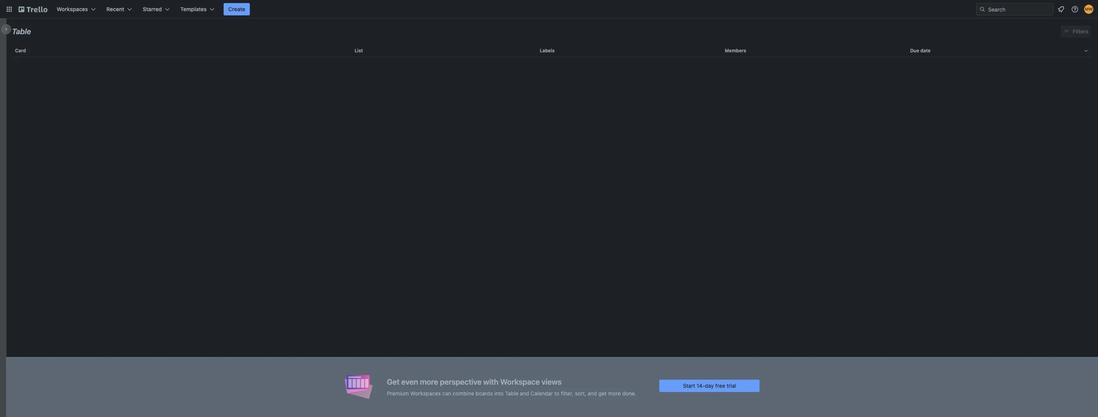 Task type: vqa. For each thing, say whether or not it's contained in the screenshot.
Color: red, title: "Priority" element to the right
no



Task type: describe. For each thing, give the bounding box(es) containing it.
can
[[442, 391, 451, 397]]

search image
[[979, 6, 985, 12]]

start 14-day free trial link
[[659, 380, 760, 393]]

workspaces button
[[52, 3, 100, 15]]

list
[[355, 48, 363, 54]]

boards
[[476, 391, 493, 397]]

filter,
[[561, 391, 573, 397]]

starred
[[143, 6, 162, 12]]

due date button
[[907, 42, 1092, 60]]

table containing card
[[6, 42, 1098, 418]]

maria williams (mariawilliams94) image
[[1084, 5, 1093, 14]]

due date
[[910, 48, 931, 54]]

1 horizontal spatial more
[[608, 391, 621, 397]]

recent
[[106, 6, 124, 12]]

0 notifications image
[[1056, 5, 1066, 14]]

recent button
[[102, 3, 137, 15]]

list button
[[351, 42, 537, 60]]

labels
[[540, 48, 555, 54]]

get even more perspective with workspace views premium workspaces can combine boards into table and calendar to filter, sort, and get more done.
[[387, 378, 636, 397]]

to
[[554, 391, 559, 397]]

workspace
[[500, 378, 540, 387]]

card
[[15, 48, 26, 54]]

filters button
[[1061, 25, 1091, 38]]

combine
[[453, 391, 474, 397]]

get
[[598, 391, 607, 397]]

labels button
[[537, 42, 722, 60]]

2 and from the left
[[588, 391, 597, 397]]

table inside get even more perspective with workspace views premium workspaces can combine boards into table and calendar to filter, sort, and get more done.
[[505, 391, 518, 397]]

into
[[494, 391, 504, 397]]

premium
[[387, 391, 409, 397]]

starred button
[[138, 3, 174, 15]]

create
[[228, 6, 245, 12]]

start
[[683, 383, 695, 390]]



Task type: locate. For each thing, give the bounding box(es) containing it.
date
[[920, 48, 931, 54]]

14-
[[697, 383, 705, 390]]

Table text field
[[12, 24, 31, 39]]

workspaces
[[57, 6, 88, 12], [410, 391, 441, 397]]

and left get
[[588, 391, 597, 397]]

filters
[[1073, 28, 1088, 35]]

views
[[542, 378, 562, 387]]

1 vertical spatial workspaces
[[410, 391, 441, 397]]

table
[[12, 27, 31, 36], [505, 391, 518, 397]]

0 vertical spatial table
[[12, 27, 31, 36]]

primary element
[[0, 0, 1098, 19]]

sort,
[[575, 391, 586, 397]]

and down workspace
[[520, 391, 529, 397]]

with
[[483, 378, 498, 387]]

0 vertical spatial more
[[420, 378, 438, 387]]

due
[[910, 48, 919, 54]]

0 horizontal spatial more
[[420, 378, 438, 387]]

1 vertical spatial table
[[505, 391, 518, 397]]

table
[[6, 42, 1098, 418]]

templates button
[[176, 3, 219, 15]]

and
[[520, 391, 529, 397], [588, 391, 597, 397]]

open information menu image
[[1071, 5, 1079, 13]]

get
[[387, 378, 400, 387]]

row inside table
[[12, 42, 1092, 60]]

1 and from the left
[[520, 391, 529, 397]]

members button
[[722, 42, 907, 60]]

table up card
[[12, 27, 31, 36]]

trial
[[727, 383, 736, 390]]

row containing card
[[12, 42, 1092, 60]]

workspaces inside get even more perspective with workspace views premium workspaces can combine boards into table and calendar to filter, sort, and get more done.
[[410, 391, 441, 397]]

row
[[12, 42, 1092, 60]]

Search field
[[985, 3, 1053, 15]]

1 horizontal spatial workspaces
[[410, 391, 441, 397]]

even
[[401, 378, 418, 387]]

table right into
[[505, 391, 518, 397]]

done.
[[622, 391, 636, 397]]

members
[[725, 48, 746, 54]]

1 vertical spatial more
[[608, 391, 621, 397]]

more
[[420, 378, 438, 387], [608, 391, 621, 397]]

more right get
[[608, 391, 621, 397]]

calendar
[[531, 391, 553, 397]]

0 horizontal spatial table
[[12, 27, 31, 36]]

0 horizontal spatial workspaces
[[57, 6, 88, 12]]

free
[[715, 383, 725, 390]]

1 horizontal spatial and
[[588, 391, 597, 397]]

create button
[[224, 3, 250, 15]]

back to home image
[[19, 3, 47, 15]]

templates
[[180, 6, 207, 12]]

more right 'even'
[[420, 378, 438, 387]]

perspective
[[440, 378, 482, 387]]

start 14-day free trial
[[683, 383, 736, 390]]

day
[[705, 383, 714, 390]]

1 horizontal spatial table
[[505, 391, 518, 397]]

0 horizontal spatial and
[[520, 391, 529, 397]]

0 vertical spatial workspaces
[[57, 6, 88, 12]]

card button
[[12, 42, 351, 60]]

workspaces inside dropdown button
[[57, 6, 88, 12]]



